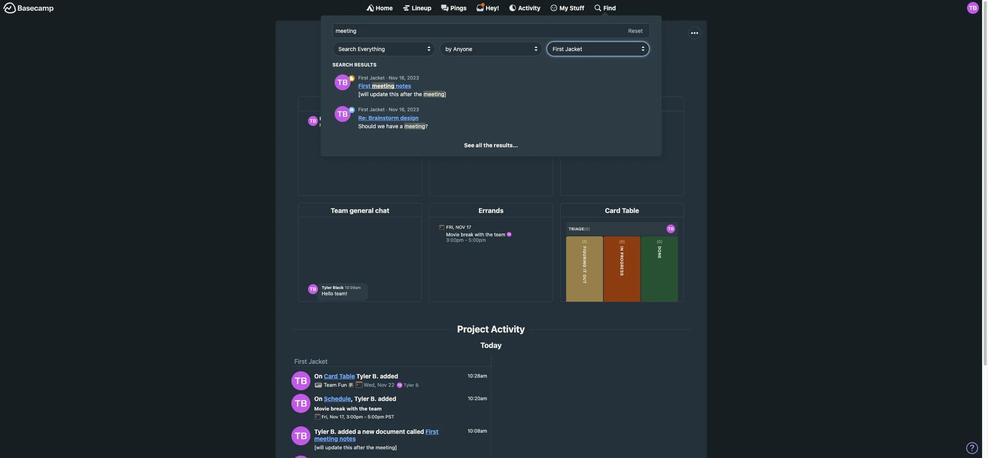 Task type: vqa. For each thing, say whether or not it's contained in the screenshot.
the leftmost it
no



Task type: describe. For each thing, give the bounding box(es) containing it.
3:00pm
[[346, 415, 363, 420]]

nov inside the first jacket · nov 16, 2023 re: brainstorm design should we have a meeting ?
[[389, 107, 398, 113]]

the down first meeting notes link
[[366, 445, 374, 451]]

the left first
[[380, 54, 390, 62]]

my
[[559, 4, 568, 11]]

results
[[354, 62, 377, 68]]

first jacket
[[294, 359, 328, 366]]

tyler up the wed,
[[356, 373, 371, 380]]

activity inside main 'element'
[[518, 4, 540, 11]]

wed, nov 22
[[364, 382, 396, 389]]

have
[[386, 123, 398, 130]]

find
[[603, 4, 616, 11]]

switch accounts image
[[3, 2, 54, 14]]

2 colors! from the left
[[618, 54, 637, 62]]

nov 16, 2023 element for design
[[389, 107, 419, 113]]

22
[[388, 382, 394, 389]]

fri,
[[322, 415, 328, 420]]

5:00pm
[[368, 415, 384, 420]]

nov inside movie break with the team fri, nov 17, 3:00pm -     5:00pm pst
[[330, 415, 338, 420]]

team
[[324, 382, 337, 389]]

results…
[[494, 142, 518, 149]]

all
[[476, 142, 482, 149]]

main element
[[0, 0, 982, 156]]

10:20am
[[468, 396, 487, 402]]

home
[[376, 4, 393, 11]]

· for brainstorm
[[386, 107, 387, 113]]

b. down break
[[330, 428, 336, 436]]

am
[[474, 54, 483, 62]]

today
[[480, 341, 502, 350]]

my stuff
[[559, 4, 584, 11]]

new
[[362, 428, 374, 436]]

a inside the first jacket · nov 16, 2023 re: brainstorm design should we have a meeting ?
[[400, 123, 403, 130]]

project activity
[[457, 324, 525, 335]]

first meeting notes link
[[314, 428, 439, 443]]

jacket
[[404, 54, 421, 62]]

lineup link
[[402, 4, 431, 12]]

my stuff button
[[550, 4, 584, 12]]

tyler b.
[[402, 383, 420, 388]]

Search for… search field
[[332, 23, 650, 38]]

meeting up ?
[[424, 91, 444, 98]]

10:20am element
[[468, 396, 487, 402]]

1 and from the left
[[527, 54, 538, 62]]

see all the results… link
[[464, 142, 518, 149]]

pst
[[386, 415, 394, 420]]

search results
[[332, 62, 377, 68]]

tyler right 22
[[404, 383, 414, 388]]

card
[[324, 373, 338, 380]]

the left company!
[[430, 54, 440, 62]]

with
[[347, 406, 358, 412]]

re: brainstorm design link
[[358, 114, 419, 121]]

hey! button
[[476, 3, 499, 12]]

i
[[471, 54, 473, 62]]

rabits
[[509, 54, 526, 62]]

team
[[369, 406, 382, 412]]

?
[[425, 123, 428, 130]]

1 vertical spatial update
[[325, 445, 342, 451]]

for search image for re:
[[348, 107, 355, 113]]

[will update this after the meeting]
[[314, 445, 397, 451]]

2 vertical spatial added
[[338, 428, 356, 436]]

notes inside first meeting notes
[[339, 436, 356, 443]]

lot
[[597, 54, 608, 62]]

2 of from the left
[[610, 54, 616, 62]]

nov inside first jacket · nov 16, 2023 first meeting notes [will update this after the meeting ]
[[389, 75, 398, 81]]

movie
[[314, 406, 329, 412]]

first
[[391, 54, 403, 62]]

break
[[331, 406, 345, 412]]

2 and from the left
[[557, 54, 568, 62]]

jacket for first jacket · nov 16, 2023 re: brainstorm design should we have a meeting ?
[[370, 107, 385, 113]]



Task type: locate. For each thing, give the bounding box(es) containing it.
notes down first
[[396, 83, 411, 89]]

a
[[400, 123, 403, 130], [358, 428, 361, 436]]

this
[[389, 91, 399, 98], [343, 445, 352, 451]]

on schedule ,       tyler b. added
[[314, 396, 396, 403]]

first for first jacket
[[294, 359, 307, 366]]

document
[[376, 428, 405, 436]]

0 vertical spatial for search image
[[348, 75, 355, 82]]

[will inside first jacket · nov 16, 2023 first meeting notes [will update this after the meeting ]
[[358, 91, 369, 98]]

[will down fri,
[[314, 445, 324, 451]]

first
[[457, 36, 483, 52], [358, 75, 368, 81], [358, 83, 371, 89], [358, 107, 368, 113], [294, 359, 307, 366], [425, 428, 439, 436]]

1 horizontal spatial after
[[400, 91, 412, 98]]

first for first jacket let's create the first jacket of the company! i am thinking rabits and strips and colors! a lot of colors!
[[457, 36, 483, 52]]

added down 22
[[378, 396, 396, 403]]

[will
[[358, 91, 369, 98], [314, 445, 324, 451]]

· inside first jacket · nov 16, 2023 first meeting notes [will update this after the meeting ]
[[386, 75, 387, 81]]

colors! right lot
[[618, 54, 637, 62]]

create
[[361, 54, 379, 62]]

team fun
[[324, 382, 348, 389]]

on up movie
[[314, 396, 322, 403]]

first jacket let's create the first jacket of the company! i am thinking rabits and strips and colors! a lot of colors!
[[345, 36, 637, 62]]

update inside first jacket · nov 16, 2023 first meeting notes [will update this after the meeting ]
[[370, 91, 388, 98]]

of right lot
[[610, 54, 616, 62]]

0 vertical spatial notes
[[396, 83, 411, 89]]

the inside first jacket · nov 16, 2023 first meeting notes [will update this after the meeting ]
[[414, 91, 422, 98]]

b. right 22
[[415, 383, 420, 388]]

· inside the first jacket · nov 16, 2023 re: brainstorm design should we have a meeting ?
[[386, 107, 387, 113]]

meeting down design on the top of the page
[[404, 123, 425, 130]]

jacket inside the first jacket · nov 16, 2023 re: brainstorm design should we have a meeting ?
[[370, 107, 385, 113]]

1 horizontal spatial [will
[[358, 91, 369, 98]]

1 on from the top
[[314, 373, 322, 380]]

find button
[[594, 4, 616, 12]]

and left strips
[[527, 54, 538, 62]]

0 vertical spatial nov 16, 2023 element
[[389, 75, 419, 81]]

nov down first
[[389, 75, 398, 81]]

1 vertical spatial this
[[343, 445, 352, 451]]

2 on from the top
[[314, 396, 322, 403]]

1 of from the left
[[423, 54, 429, 62]]

first jacket link
[[294, 359, 328, 366]]

nov 16, 2023 element down first
[[389, 75, 419, 81]]

1 16, from the top
[[399, 75, 406, 81]]

let's
[[345, 54, 359, 62]]

0 horizontal spatial notes
[[339, 436, 356, 443]]

0 vertical spatial after
[[400, 91, 412, 98]]

0 vertical spatial tyler black image
[[291, 372, 310, 391]]

design
[[400, 114, 419, 121]]

1 horizontal spatial colors!
[[618, 54, 637, 62]]

activity up "today"
[[491, 324, 525, 335]]

16, for notes
[[399, 75, 406, 81]]

2 16, from the top
[[399, 107, 406, 113]]

for search image
[[348, 75, 355, 82], [348, 107, 355, 113]]

0 vertical spatial 16,
[[399, 75, 406, 81]]

tyler down fri,
[[314, 428, 329, 436]]

jacket for first jacket let's create the first jacket of the company! i am thinking rabits and strips and colors! a lot of colors!
[[486, 36, 526, 52]]

brainstorm
[[368, 114, 399, 121]]

1 vertical spatial nov 16, 2023 element
[[389, 107, 419, 113]]

1 for search image from the top
[[348, 75, 355, 82]]

colors! left a
[[570, 54, 589, 62]]

project
[[457, 324, 489, 335]]

notes
[[396, 83, 411, 89], [339, 436, 356, 443]]

added for ,       tyler b. added
[[378, 396, 396, 403]]

2023 down jacket
[[407, 75, 419, 81]]

0 vertical spatial [will
[[358, 91, 369, 98]]

17,
[[339, 415, 345, 420]]

added up 22
[[380, 373, 398, 380]]

fun
[[338, 382, 347, 389]]

2023 inside first jacket · nov 16, 2023 first meeting notes [will update this after the meeting ]
[[407, 75, 419, 81]]

the
[[380, 54, 390, 62], [430, 54, 440, 62], [414, 91, 422, 98], [483, 142, 492, 149], [359, 406, 367, 412], [366, 445, 374, 451]]

jacket up thinking
[[486, 36, 526, 52]]

meeting down results
[[372, 83, 394, 89]]

tyler black image for tyler b. added a new document called
[[291, 427, 310, 446]]

should
[[358, 123, 376, 130]]

none reset field inside main 'element'
[[624, 26, 647, 36]]

16, up design on the top of the page
[[399, 107, 406, 113]]

for search image for first
[[348, 75, 355, 82]]

meeting inside first meeting notes
[[314, 436, 338, 443]]

tyler b. added a new document called
[[314, 428, 425, 436]]

activity left my
[[518, 4, 540, 11]]

added for tyler b. added
[[380, 373, 398, 380]]

movie break with the team link
[[314, 406, 382, 412]]

company!
[[441, 54, 470, 62]]

jacket for first jacket
[[309, 359, 328, 366]]

1 horizontal spatial notes
[[396, 83, 411, 89]]

home link
[[366, 4, 393, 12]]

schedule link
[[324, 396, 351, 403]]

pings
[[450, 4, 467, 11]]

0 horizontal spatial colors!
[[570, 54, 589, 62]]

1 vertical spatial activity
[[491, 324, 525, 335]]

movie break with the team fri, nov 17, 3:00pm -     5:00pm pst
[[314, 406, 394, 420]]

1 vertical spatial tyler black image
[[291, 427, 310, 446]]

first for first jacket · nov 16, 2023 re: brainstorm design should we have a meeting ?
[[358, 107, 368, 113]]

1 vertical spatial on
[[314, 396, 322, 403]]

update down 17,
[[325, 445, 342, 451]]

[will up re:
[[358, 91, 369, 98]]

b. up wed, nov 22
[[372, 373, 378, 380]]

1 colors! from the left
[[570, 54, 589, 62]]

on for on schedule ,       tyler b. added
[[314, 396, 322, 403]]

2 2023 from the top
[[407, 107, 419, 113]]

first meeting notes
[[314, 428, 439, 443]]

jacket up brainstorm
[[370, 107, 385, 113]]

tyler
[[356, 373, 371, 380], [404, 383, 414, 388], [354, 396, 369, 403], [314, 428, 329, 436]]

10:08am
[[468, 429, 487, 435]]

activity link
[[509, 4, 540, 12]]

jacket down results
[[370, 75, 385, 81]]

of right jacket
[[423, 54, 429, 62]]

first inside first jacket let's create the first jacket of the company! i am thinking rabits and strips and colors! a lot of colors!
[[457, 36, 483, 52]]

None reset field
[[624, 26, 647, 36]]

first jacket · nov 16, 2023 re: brainstorm design should we have a meeting ?
[[358, 107, 428, 130]]

a left new
[[358, 428, 361, 436]]

1 vertical spatial notes
[[339, 436, 356, 443]]

2023 up design on the top of the page
[[407, 107, 419, 113]]

stuff
[[570, 4, 584, 11]]

card table link
[[324, 373, 355, 380]]

1 horizontal spatial of
[[610, 54, 616, 62]]

2023
[[407, 75, 419, 81], [407, 107, 419, 113]]

first for first meeting notes
[[425, 428, 439, 436]]

we
[[377, 123, 385, 130]]

first jacket · nov 16, 2023 first meeting notes [will update this after the meeting ]
[[358, 75, 446, 98]]

1 vertical spatial [will
[[314, 445, 324, 451]]

a right have at the left of the page
[[400, 123, 403, 130]]

on left card
[[314, 373, 322, 380]]

the inside movie break with the team fri, nov 17, 3:00pm -     5:00pm pst
[[359, 406, 367, 412]]

after up design on the top of the page
[[400, 91, 412, 98]]

0 horizontal spatial this
[[343, 445, 352, 451]]

16, for design
[[399, 107, 406, 113]]

1 horizontal spatial a
[[400, 123, 403, 130]]

the up -
[[359, 406, 367, 412]]

search
[[332, 62, 353, 68]]

· for meeting
[[386, 75, 387, 81]]

jacket
[[486, 36, 526, 52], [370, 75, 385, 81], [370, 107, 385, 113], [309, 359, 328, 366]]

1 vertical spatial after
[[354, 445, 365, 451]]

0 horizontal spatial and
[[527, 54, 538, 62]]

nov up re: brainstorm design link
[[389, 107, 398, 113]]

16, inside first jacket · nov 16, 2023 first meeting notes [will update this after the meeting ]
[[399, 75, 406, 81]]

1 · from the top
[[386, 75, 387, 81]]

b. up 'team'
[[371, 396, 377, 403]]

on card table tyler b. added
[[314, 373, 398, 380]]

0 horizontal spatial [will
[[314, 445, 324, 451]]

0 horizontal spatial after
[[354, 445, 365, 451]]

0 vertical spatial on
[[314, 373, 322, 380]]

1 vertical spatial for search image
[[348, 107, 355, 113]]

update
[[370, 91, 388, 98], [325, 445, 342, 451]]

table
[[339, 373, 355, 380]]

jacket inside first jacket · nov 16, 2023 first meeting notes [will update this after the meeting ]
[[370, 75, 385, 81]]

1 vertical spatial 2023
[[407, 107, 419, 113]]

0 vertical spatial ·
[[386, 75, 387, 81]]

1 nov 16, 2023 element from the top
[[389, 75, 419, 81]]

0 vertical spatial update
[[370, 91, 388, 98]]

0 vertical spatial 2023
[[407, 75, 419, 81]]

after inside first jacket · nov 16, 2023 first meeting notes [will update this after the meeting ]
[[400, 91, 412, 98]]

0 horizontal spatial of
[[423, 54, 429, 62]]

on
[[314, 373, 322, 380], [314, 396, 322, 403]]

,
[[351, 396, 353, 403]]

1 horizontal spatial this
[[389, 91, 399, 98]]

16, down first
[[399, 75, 406, 81]]

this inside first jacket · nov 16, 2023 first meeting notes [will update this after the meeting ]
[[389, 91, 399, 98]]

and
[[527, 54, 538, 62], [557, 54, 568, 62]]

notes inside first jacket · nov 16, 2023 first meeting notes [will update this after the meeting ]
[[396, 83, 411, 89]]

]
[[444, 91, 446, 98]]

added down 17,
[[338, 428, 356, 436]]

activity
[[518, 4, 540, 11], [491, 324, 525, 335]]

nov 16, 2023 element
[[389, 75, 419, 81], [389, 107, 419, 113]]

meeting
[[372, 83, 394, 89], [424, 91, 444, 98], [404, 123, 425, 130], [314, 436, 338, 443]]

this up the first jacket · nov 16, 2023 re: brainstorm design should we have a meeting ?
[[389, 91, 399, 98]]

added
[[380, 373, 398, 380], [378, 396, 396, 403], [338, 428, 356, 436]]

first inside first meeting notes
[[425, 428, 439, 436]]

meeting inside the first jacket · nov 16, 2023 re: brainstorm design should we have a meeting ?
[[404, 123, 425, 130]]

this down tyler b. added a new document called
[[343, 445, 352, 451]]

first for first jacket · nov 16, 2023 first meeting notes [will update this after the meeting ]
[[358, 75, 368, 81]]

on for on card table tyler b. added
[[314, 373, 322, 380]]

the right all
[[483, 142, 492, 149]]

meeting]
[[376, 445, 397, 451]]

1 horizontal spatial update
[[370, 91, 388, 98]]

jacket up card
[[309, 359, 328, 366]]

nov 16, 2023 element for notes
[[389, 75, 419, 81]]

see
[[464, 142, 474, 149]]

nov
[[389, 75, 398, 81], [389, 107, 398, 113], [377, 382, 387, 389], [330, 415, 338, 420]]

2023 for notes
[[407, 75, 419, 81]]

colors!
[[570, 54, 589, 62], [618, 54, 637, 62]]

10:08am element
[[468, 429, 487, 435]]

nov left 22
[[377, 382, 387, 389]]

1 vertical spatial a
[[358, 428, 361, 436]]

tyler black image for on
[[291, 372, 310, 391]]

tyler black image
[[967, 2, 979, 14], [334, 75, 350, 90], [334, 106, 350, 122], [397, 383, 402, 388], [291, 394, 310, 413]]

0 vertical spatial added
[[380, 373, 398, 380]]

pings button
[[441, 4, 467, 12]]

strips
[[540, 54, 556, 62]]

tyler right the ,
[[354, 396, 369, 403]]

0 horizontal spatial update
[[325, 445, 342, 451]]

thinking
[[485, 54, 508, 62]]

10:28am
[[468, 373, 487, 379]]

2 nov 16, 2023 element from the top
[[389, 107, 419, 113]]

after down new
[[354, 445, 365, 451]]

see all the results…
[[464, 142, 518, 149]]

nov 16, 2023 element up design on the top of the page
[[389, 107, 419, 113]]

meeting down fri,
[[314, 436, 338, 443]]

update up brainstorm
[[370, 91, 388, 98]]

0 vertical spatial this
[[389, 91, 399, 98]]

a
[[591, 54, 595, 62]]

1 vertical spatial added
[[378, 396, 396, 403]]

lineup
[[412, 4, 431, 11]]

nov left 17,
[[330, 415, 338, 420]]

0 vertical spatial activity
[[518, 4, 540, 11]]

hey!
[[486, 4, 499, 11]]

re:
[[358, 114, 367, 121]]

jacket for first jacket · nov 16, 2023 first meeting notes [will update this after the meeting ]
[[370, 75, 385, 81]]

first inside the first jacket · nov 16, 2023 re: brainstorm design should we have a meeting ?
[[358, 107, 368, 113]]

called
[[407, 428, 424, 436]]

schedule
[[324, 396, 351, 403]]

1 vertical spatial ·
[[386, 107, 387, 113]]

2 tyler black image from the top
[[291, 427, 310, 446]]

wed,
[[364, 382, 376, 389]]

jacket inside first jacket let's create the first jacket of the company! i am thinking rabits and strips and colors! a lot of colors!
[[486, 36, 526, 52]]

10:28am element
[[468, 373, 487, 379]]

b.
[[372, 373, 378, 380], [415, 383, 420, 388], [371, 396, 377, 403], [330, 428, 336, 436]]

2 · from the top
[[386, 107, 387, 113]]

tyler black image
[[291, 372, 310, 391], [291, 427, 310, 446]]

2023 inside the first jacket · nov 16, 2023 re: brainstorm design should we have a meeting ?
[[407, 107, 419, 113]]

0 vertical spatial a
[[400, 123, 403, 130]]

0 horizontal spatial a
[[358, 428, 361, 436]]

2 for search image from the top
[[348, 107, 355, 113]]

and right strips
[[557, 54, 568, 62]]

1 tyler black image from the top
[[291, 372, 310, 391]]

notes up [will update this after the meeting]
[[339, 436, 356, 443]]

2023 for design
[[407, 107, 419, 113]]

the up design on the top of the page
[[414, 91, 422, 98]]

1 horizontal spatial and
[[557, 54, 568, 62]]

1 2023 from the top
[[407, 75, 419, 81]]

16, inside the first jacket · nov 16, 2023 re: brainstorm design should we have a meeting ?
[[399, 107, 406, 113]]

-
[[364, 415, 366, 420]]

1 vertical spatial 16,
[[399, 107, 406, 113]]



